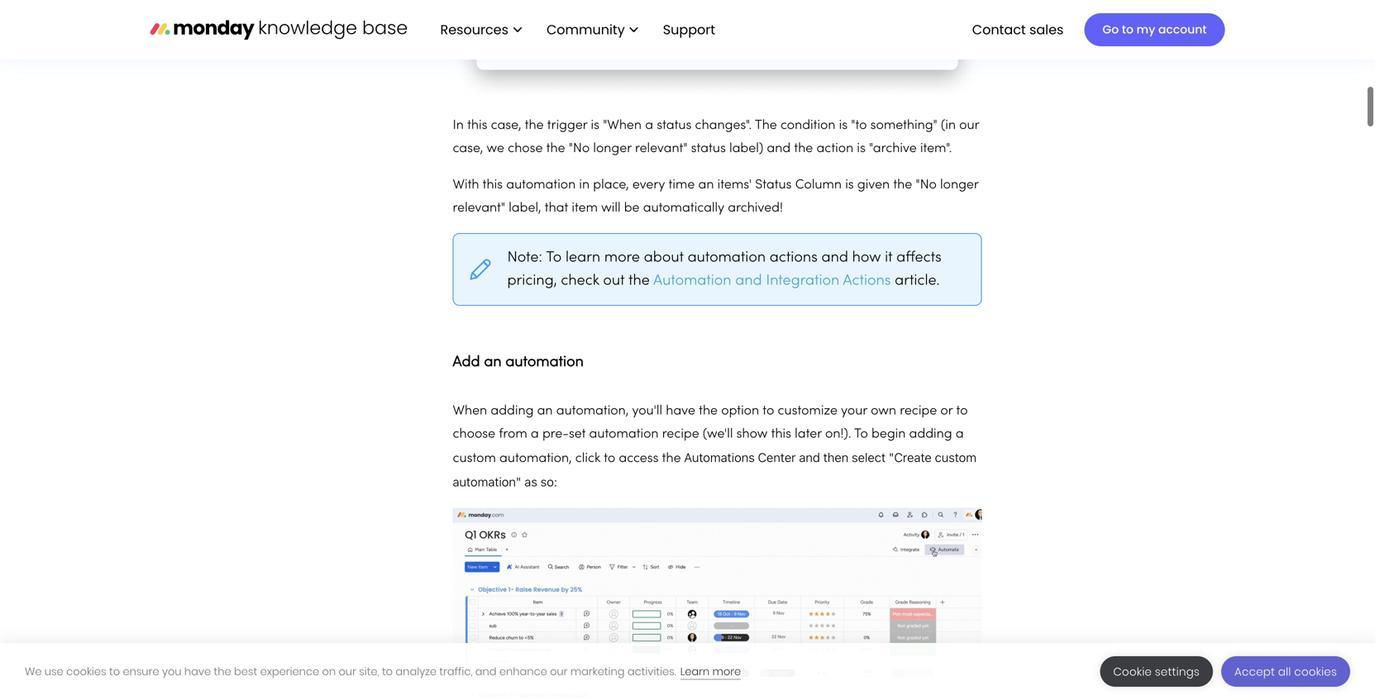 Task type: vqa. For each thing, say whether or not it's contained in the screenshot.
Community link
yes



Task type: locate. For each thing, give the bounding box(es) containing it.
"to
[[852, 119, 867, 132]]

the up the (
[[699, 405, 718, 418]]

1 horizontal spatial relevant"
[[635, 143, 688, 155]]

the
[[525, 119, 544, 132], [547, 143, 566, 155], [795, 143, 814, 155], [894, 179, 913, 191], [629, 274, 650, 288], [699, 405, 718, 418], [662, 453, 681, 465], [214, 665, 231, 680]]

longer down "when
[[594, 143, 632, 155]]

cookies right use
[[66, 665, 106, 680]]

to right or
[[957, 405, 968, 418]]

status left changes".
[[657, 119, 692, 132]]

recipe left or
[[900, 405, 938, 418]]

and down later
[[800, 450, 821, 465]]

this inside in this case, the trigger is "when a status changes". the condition is "to something" (in our case, we chose the "no longer relevant" status label) and the action is "archive item".
[[468, 119, 488, 132]]

recipe left the (
[[662, 428, 700, 441]]

select
[[852, 450, 886, 465]]

1 vertical spatial automation,
[[500, 453, 572, 465]]

community
[[547, 20, 625, 39]]

0 horizontal spatial longer
[[594, 143, 632, 155]]

0 horizontal spatial cookies
[[66, 665, 106, 680]]

custom down choose
[[453, 453, 496, 465]]

cookies right all
[[1295, 665, 1338, 680]]

more up out at the top of page
[[605, 251, 640, 265]]

automation up access
[[590, 428, 659, 441]]

center
[[758, 450, 796, 465]]

0 vertical spatial to
[[547, 251, 562, 265]]

enhance
[[500, 665, 548, 680]]

relevant" inside with this automation in place, every time an items' status column is given the "no longer relevant" label, that item will be automatically archived!
[[453, 202, 506, 215]]

sales
[[1030, 20, 1064, 39]]

this inside with this automation in place, every time an items' status column is given the "no longer relevant" label, that item will be automatically archived!
[[483, 179, 503, 191]]

more
[[605, 251, 640, 265], [713, 665, 741, 680]]

cookie settings button
[[1101, 657, 1214, 688]]

case,
[[491, 119, 522, 132], [453, 143, 483, 155]]

to
[[547, 251, 562, 265], [855, 428, 869, 441]]

have inside when adding an automation, you'll have the option to customize your own recipe or to choose from a pre-set automation recipe (
[[666, 405, 696, 418]]

we
[[25, 665, 42, 680]]

0 vertical spatial relevant"
[[635, 143, 688, 155]]

1 horizontal spatial our
[[550, 665, 568, 680]]

0 horizontal spatial relevant"
[[453, 202, 506, 215]]

0 vertical spatial adding
[[491, 405, 534, 418]]

0 horizontal spatial to
[[547, 251, 562, 265]]

0 vertical spatial longer
[[594, 143, 632, 155]]

cookies
[[66, 665, 106, 680], [1295, 665, 1338, 680]]

the right given
[[894, 179, 913, 191]]

item".
[[921, 143, 953, 155]]

a right "when
[[646, 119, 654, 132]]

have
[[666, 405, 696, 418], [184, 665, 211, 680]]

0 horizontal spatial have
[[184, 665, 211, 680]]

group_4__2_.png image
[[453, 0, 982, 101]]

longer
[[594, 143, 632, 155], [941, 179, 979, 191]]

our right (in
[[960, 119, 980, 132]]

an up pre-
[[537, 405, 553, 418]]

when adding an automation, you'll have the option to customize your own recipe or to choose from a pre-set automation recipe (
[[453, 405, 968, 441]]

experience
[[260, 665, 319, 680]]

this right with
[[483, 179, 503, 191]]

accept all cookies
[[1235, 665, 1338, 680]]

this for with
[[483, 179, 503, 191]]

note:
[[508, 251, 547, 265]]

an right 'add'
[[484, 356, 502, 370]]

1 vertical spatial have
[[184, 665, 211, 680]]

(
[[703, 428, 707, 441]]

the right access
[[662, 453, 681, 465]]

2 horizontal spatial an
[[699, 179, 714, 191]]

custom
[[935, 450, 977, 465], [453, 453, 496, 465]]

2 vertical spatial this
[[772, 428, 792, 441]]

go
[[1103, 22, 1120, 38]]

our inside in this case, the trigger is "when a status changes". the condition is "to something" (in our case, we chose the "no longer relevant" status label) and the action is "archive item".
[[960, 119, 980, 132]]

is left given
[[846, 179, 854, 191]]

the inside with this automation in place, every time an items' status column is given the "no longer relevant" label, that item will be automatically archived!
[[894, 179, 913, 191]]

relevant" down with
[[453, 202, 506, 215]]

is left "to
[[839, 119, 848, 132]]

automation and integration actions link
[[654, 274, 891, 288]]

adding
[[491, 405, 534, 418], [910, 428, 953, 441]]

2 cookies from the left
[[1295, 665, 1338, 680]]

go to my account link
[[1085, 13, 1226, 46]]

dialog
[[0, 644, 1376, 701]]

2 vertical spatial an
[[537, 405, 553, 418]]

our right on
[[339, 665, 356, 680]]

1 horizontal spatial custom
[[935, 450, 977, 465]]

customize
[[778, 405, 838, 418]]

1 horizontal spatial cookies
[[1295, 665, 1338, 680]]

longer down item".
[[941, 179, 979, 191]]

"when
[[603, 119, 642, 132]]

"no down trigger
[[569, 143, 590, 155]]

automation
[[507, 179, 576, 191], [688, 251, 766, 265], [506, 356, 584, 370], [590, 428, 659, 441]]

that
[[545, 202, 569, 215]]

recipe
[[900, 405, 938, 418], [662, 428, 700, 441]]

our
[[960, 119, 980, 132], [339, 665, 356, 680], [550, 665, 568, 680]]

0 horizontal spatial adding
[[491, 405, 534, 418]]

this up 'center' on the bottom right of page
[[772, 428, 792, 441]]

adding up the from
[[491, 405, 534, 418]]

0 vertical spatial an
[[699, 179, 714, 191]]

resources
[[441, 20, 509, 39]]

1 horizontal spatial a
[[646, 119, 654, 132]]

0 horizontal spatial an
[[484, 356, 502, 370]]

to left ensure
[[109, 665, 120, 680]]

1 vertical spatial to
[[855, 428, 869, 441]]

and inside dialog
[[476, 665, 497, 680]]

settings
[[1156, 665, 1200, 680]]

the down trigger
[[547, 143, 566, 155]]

and left integration
[[736, 274, 763, 288]]

"archive
[[870, 143, 917, 155]]

the
[[755, 119, 778, 132]]

1 vertical spatial adding
[[910, 428, 953, 441]]

and inside to learn more about automation actions and how it affects pricing, check out the
[[822, 251, 849, 265]]

and left how
[[822, 251, 849, 265]]

all
[[1279, 665, 1292, 680]]

and down the the
[[767, 143, 791, 155]]

contact sales
[[973, 20, 1064, 39]]

status
[[756, 179, 792, 191]]

automation and integration actions article.
[[654, 274, 940, 288]]

status down changes".
[[691, 143, 726, 155]]

access
[[619, 453, 659, 465]]

integration
[[766, 274, 840, 288]]

"no down item".
[[916, 179, 937, 191]]

1 vertical spatial this
[[483, 179, 503, 191]]

automation, up the as at the bottom left of the page
[[500, 453, 572, 465]]

this right in
[[468, 119, 488, 132]]

to right site,
[[382, 665, 393, 680]]

accept
[[1235, 665, 1276, 680]]

0 horizontal spatial case,
[[453, 143, 483, 155]]

our right enhance
[[550, 665, 568, 680]]

1 vertical spatial longer
[[941, 179, 979, 191]]

case, up we
[[491, 119, 522, 132]]

automation, inside we'll show this later on!). to begin adding a custom automation, click to access the
[[500, 453, 572, 465]]

more inside dialog
[[713, 665, 741, 680]]

more right learn
[[713, 665, 741, 680]]

1 vertical spatial recipe
[[662, 428, 700, 441]]

list
[[424, 0, 729, 60]]

more inside to learn more about automation actions and how it affects pricing, check out the
[[605, 251, 640, 265]]

0 vertical spatial status
[[657, 119, 692, 132]]

0 horizontal spatial more
[[605, 251, 640, 265]]

1 horizontal spatial case,
[[491, 119, 522, 132]]

automation up that
[[507, 179, 576, 191]]

1 cookies from the left
[[66, 665, 106, 680]]

to left learn
[[547, 251, 562, 265]]

0 vertical spatial "no
[[569, 143, 590, 155]]

contact
[[973, 20, 1027, 39]]

on
[[322, 665, 336, 680]]

add an automation
[[453, 356, 584, 370]]

the left best
[[214, 665, 231, 680]]

automations center and then select "create custom automation" as so:
[[453, 450, 977, 489]]

0 vertical spatial automation,
[[557, 405, 629, 418]]

chose
[[508, 143, 543, 155]]

1 horizontal spatial have
[[666, 405, 696, 418]]

and right traffic,
[[476, 665, 497, 680]]

automation,
[[557, 405, 629, 418], [500, 453, 572, 465]]

0 vertical spatial case,
[[491, 119, 522, 132]]

1 vertical spatial an
[[484, 356, 502, 370]]

0 vertical spatial have
[[666, 405, 696, 418]]

trigger
[[548, 119, 588, 132]]

to inside we'll show this later on!). to begin adding a custom automation, click to access the
[[855, 428, 869, 441]]

0 horizontal spatial custom
[[453, 453, 496, 465]]

to inside to learn more about automation actions and how it affects pricing, check out the
[[547, 251, 562, 265]]

to right the go
[[1123, 22, 1134, 38]]

have right "you"
[[184, 665, 211, 680]]

automatically
[[643, 202, 725, 215]]

the down the condition
[[795, 143, 814, 155]]

a inside we'll show this later on!). to begin adding a custom automation, click to access the
[[956, 428, 964, 441]]

condition
[[781, 119, 836, 132]]

1 horizontal spatial "no
[[916, 179, 937, 191]]

custom inside we'll show this later on!). to begin adding a custom automation, click to access the
[[453, 453, 496, 465]]

1 horizontal spatial an
[[537, 405, 553, 418]]

cookies for all
[[1295, 665, 1338, 680]]

1 vertical spatial more
[[713, 665, 741, 680]]

to inside we'll show this later on!). to begin adding a custom automation, click to access the
[[604, 453, 616, 465]]

is inside with this automation in place, every time an items' status column is given the "no longer relevant" label, that item will be automatically archived!
[[846, 179, 854, 191]]

1 horizontal spatial adding
[[910, 428, 953, 441]]

to right on!).
[[855, 428, 869, 441]]

2 horizontal spatial our
[[960, 119, 980, 132]]

support
[[663, 20, 716, 39]]

1 horizontal spatial more
[[713, 665, 741, 680]]

an right time
[[699, 179, 714, 191]]

relevant" up 'every'
[[635, 143, 688, 155]]

1 horizontal spatial recipe
[[900, 405, 938, 418]]

have inside dialog
[[184, 665, 211, 680]]

the right out at the top of page
[[629, 274, 650, 288]]

a left pre-
[[531, 428, 539, 441]]

to inside main element
[[1123, 22, 1134, 38]]

a right "begin"
[[956, 428, 964, 441]]

cookies inside button
[[1295, 665, 1338, 680]]

1 horizontal spatial longer
[[941, 179, 979, 191]]

0 vertical spatial more
[[605, 251, 640, 265]]

longer inside with this automation in place, every time an items' status column is given the "no longer relevant" label, that item will be automatically archived!
[[941, 179, 979, 191]]

automation, up set
[[557, 405, 629, 418]]

1 vertical spatial "no
[[916, 179, 937, 191]]

case, down in
[[453, 143, 483, 155]]

support link
[[655, 16, 729, 44], [663, 20, 721, 39]]

adding down or
[[910, 428, 953, 441]]

to
[[1123, 22, 1134, 38], [763, 405, 775, 418], [957, 405, 968, 418], [604, 453, 616, 465], [109, 665, 120, 680], [382, 665, 393, 680]]

0 vertical spatial this
[[468, 119, 488, 132]]

choose
[[453, 428, 496, 441]]

to right "click"
[[604, 453, 616, 465]]

have right you'll
[[666, 405, 696, 418]]

2 horizontal spatial a
[[956, 428, 964, 441]]

every
[[633, 179, 666, 191]]

site,
[[359, 665, 379, 680]]

1 vertical spatial relevant"
[[453, 202, 506, 215]]

0 horizontal spatial "no
[[569, 143, 590, 155]]

automation up automation
[[688, 251, 766, 265]]

learn more link
[[681, 665, 741, 681]]

the inside when adding an automation, you'll have the option to customize your own recipe or to choose from a pre-set automation recipe (
[[699, 405, 718, 418]]

with
[[453, 179, 479, 191]]

automation, inside when adding an automation, you'll have the option to customize your own recipe or to choose from a pre-set automation recipe (
[[557, 405, 629, 418]]

0 horizontal spatial a
[[531, 428, 539, 441]]

is
[[591, 119, 600, 132], [839, 119, 848, 132], [857, 143, 866, 155], [846, 179, 854, 191]]

relevant"
[[635, 143, 688, 155], [453, 202, 506, 215]]

"no
[[569, 143, 590, 155], [916, 179, 937, 191]]

in this case, the trigger is "when a status changes". the condition is "to something" (in our case, we chose the "no longer relevant" status label) and the action is "archive item".
[[453, 119, 980, 155]]

1 horizontal spatial to
[[855, 428, 869, 441]]

custom right "create
[[935, 450, 977, 465]]



Task type: describe. For each thing, give the bounding box(es) containing it.
an inside when adding an automation, you'll have the option to customize your own recipe or to choose from a pre-set automation recipe (
[[537, 405, 553, 418]]

actions
[[844, 274, 891, 288]]

about
[[644, 251, 684, 265]]

so:
[[541, 475, 558, 489]]

1 vertical spatial case,
[[453, 143, 483, 155]]

you'll
[[632, 405, 663, 418]]

item
[[572, 202, 598, 215]]

activities.
[[628, 665, 677, 680]]

automations
[[685, 450, 755, 465]]

we'll
[[707, 428, 733, 441]]

my
[[1137, 22, 1156, 38]]

marketing
[[571, 665, 625, 680]]

1 vertical spatial status
[[691, 143, 726, 155]]

begin
[[872, 428, 906, 441]]

something"
[[871, 119, 938, 132]]

"no inside in this case, the trigger is "when a status changes". the condition is "to something" (in our case, we chose the "no longer relevant" status label) and the action is "archive item".
[[569, 143, 590, 155]]

"create
[[889, 450, 932, 465]]

0 horizontal spatial recipe
[[662, 428, 700, 441]]

when
[[453, 405, 487, 418]]

automation"
[[453, 475, 522, 489]]

you
[[162, 665, 182, 680]]

the up chose
[[525, 119, 544, 132]]

pricing,
[[508, 274, 557, 288]]

list containing resources
[[424, 0, 729, 60]]

custom inside the automations center and then select "create custom automation" as so:
[[935, 450, 977, 465]]

the inside to learn more about automation actions and how it affects pricing, check out the
[[629, 274, 650, 288]]

in
[[580, 179, 590, 191]]

dialog containing cookie settings
[[0, 644, 1376, 701]]

column
[[796, 179, 842, 191]]

analyze
[[396, 665, 437, 680]]

this for in
[[468, 119, 488, 132]]

automation up pre-
[[506, 356, 584, 370]]

automation inside when adding an automation, you'll have the option to customize your own recipe or to choose from a pre-set automation recipe (
[[590, 428, 659, 441]]

in
[[453, 119, 464, 132]]

main element
[[424, 0, 1226, 60]]

click
[[576, 453, 601, 465]]

archived!
[[728, 202, 784, 215]]

time
[[669, 179, 695, 191]]

resources link
[[432, 16, 530, 44]]

community link
[[539, 16, 647, 44]]

this inside we'll show this later on!). to begin adding a custom automation, click to access the
[[772, 428, 792, 441]]

pre-
[[543, 428, 569, 441]]

longer inside in this case, the trigger is "when a status changes". the condition is "to something" (in our case, we chose the "no longer relevant" status label) and the action is "archive item".
[[594, 143, 632, 155]]

your
[[842, 405, 868, 418]]

place,
[[593, 179, 629, 191]]

items'
[[718, 179, 752, 191]]

use
[[45, 665, 63, 680]]

affects
[[897, 251, 942, 265]]

learn
[[681, 665, 710, 680]]

label,
[[509, 202, 542, 215]]

automation
[[654, 274, 732, 288]]

label)
[[730, 143, 764, 155]]

best
[[234, 665, 257, 680]]

on!).
[[826, 428, 852, 441]]

to right the option
[[763, 405, 775, 418]]

adding inside when adding an automation, you'll have the option to customize your own recipe or to choose from a pre-set automation recipe (
[[491, 405, 534, 418]]

automation inside to learn more about automation actions and how it affects pricing, check out the
[[688, 251, 766, 265]]

cookie
[[1114, 665, 1153, 680]]

we use cookies to ensure you have the best experience on our site, to analyze traffic, and enhance our marketing activities. learn more
[[25, 665, 741, 680]]

out
[[603, 274, 625, 288]]

and inside the automations center and then select "create custom automation" as so:
[[800, 450, 821, 465]]

a inside when adding an automation, you'll have the option to customize your own recipe or to choose from a pre-set automation recipe (
[[531, 428, 539, 441]]

learn
[[566, 251, 601, 265]]

relevant" inside in this case, the trigger is "when a status changes". the condition is "to something" (in our case, we chose the "no longer relevant" status label) and the action is "archive item".
[[635, 143, 688, 155]]

we'll show this later on!). to begin adding a custom automation, click to access the
[[453, 428, 964, 465]]

contact sales link
[[964, 16, 1073, 44]]

the inside dialog
[[214, 665, 231, 680]]

action
[[817, 143, 854, 155]]

monday.com logo image
[[150, 12, 407, 47]]

is down "to
[[857, 143, 866, 155]]

account
[[1159, 22, 1208, 38]]

will
[[602, 202, 621, 215]]

show
[[737, 428, 768, 441]]

we
[[487, 143, 505, 155]]

add
[[453, 356, 480, 370]]

from
[[499, 428, 528, 441]]

"no inside with this automation in place, every time an items' status column is given the "no longer relevant" label, that item will be automatically archived!
[[916, 179, 937, 191]]

set
[[569, 428, 586, 441]]

traffic,
[[440, 665, 473, 680]]

cookie settings
[[1114, 665, 1200, 680]]

a inside in this case, the trigger is "when a status changes". the condition is "to something" (in our case, we chose the "no longer relevant" status label) and the action is "archive item".
[[646, 119, 654, 132]]

be
[[624, 202, 640, 215]]

automations article new layout.gif image
[[453, 508, 982, 701]]

cookies for use
[[66, 665, 106, 680]]

and inside in this case, the trigger is "when a status changes". the condition is "to something" (in our case, we chose the "no longer relevant" status label) and the action is "archive item".
[[767, 143, 791, 155]]

later
[[795, 428, 822, 441]]

as
[[525, 475, 538, 489]]

0 vertical spatial recipe
[[900, 405, 938, 418]]

with this automation in place, every time an items' status column is given the "no longer relevant" label, that item will be automatically archived!
[[453, 179, 979, 215]]

is left "when
[[591, 119, 600, 132]]

adding inside we'll show this later on!). to begin adding a custom automation, click to access the
[[910, 428, 953, 441]]

an inside with this automation in place, every time an items' status column is given the "no longer relevant" label, that item will be automatically archived!
[[699, 179, 714, 191]]

the inside we'll show this later on!). to begin adding a custom automation, click to access the
[[662, 453, 681, 465]]

accept all cookies button
[[1222, 657, 1351, 688]]

own
[[871, 405, 897, 418]]

check
[[561, 274, 600, 288]]

to learn more about automation actions and how it affects pricing, check out the
[[508, 251, 942, 288]]

go to my account
[[1103, 22, 1208, 38]]

then
[[824, 450, 849, 465]]

automation inside with this automation in place, every time an items' status column is given the "no longer relevant" label, that item will be automatically archived!
[[507, 179, 576, 191]]

or
[[941, 405, 953, 418]]

how
[[853, 251, 881, 265]]

0 horizontal spatial our
[[339, 665, 356, 680]]

(in
[[941, 119, 956, 132]]



